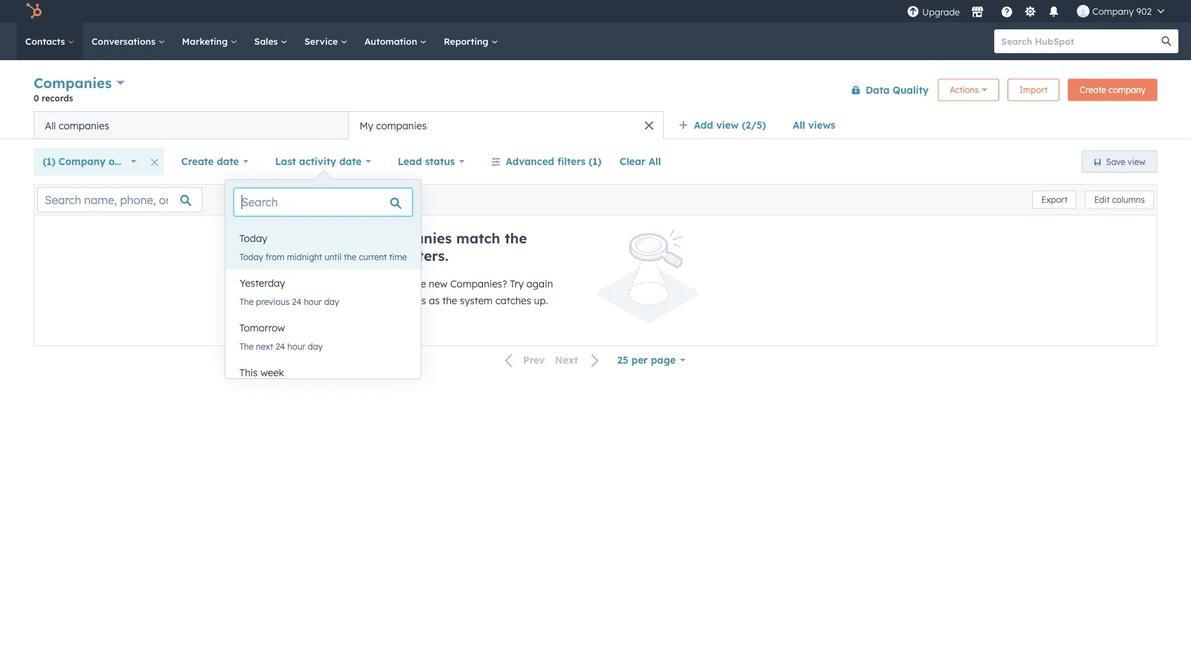 Task type: locate. For each thing, give the bounding box(es) containing it.
24
[[292, 297, 302, 307], [276, 341, 285, 352]]

1 horizontal spatial (1)
[[589, 155, 601, 168]]

the left next
[[239, 341, 254, 352]]

view right "save" on the top of page
[[1128, 157, 1146, 167]]

1 vertical spatial the
[[344, 252, 356, 262]]

create inside button
[[1080, 85, 1106, 95]]

0 horizontal spatial the
[[344, 252, 356, 262]]

0 vertical spatial company
[[1092, 5, 1134, 17]]

0 vertical spatial create
[[1080, 85, 1106, 95]]

companies?
[[450, 278, 507, 290]]

1 horizontal spatial companies
[[376, 119, 427, 132]]

tomorrow button
[[225, 314, 421, 342]]

create inside popup button
[[181, 155, 214, 168]]

marketplaces button
[[963, 0, 992, 22]]

25
[[617, 354, 628, 367]]

week
[[260, 367, 284, 379]]

the inside tomorrow the next 24 hour day
[[239, 341, 254, 352]]

day
[[324, 297, 339, 307], [308, 341, 323, 352]]

companies right my
[[376, 119, 427, 132]]

0 horizontal spatial companies
[[34, 74, 112, 92]]

(1) down all companies
[[43, 155, 56, 168]]

menu containing company 902
[[905, 0, 1174, 22]]

1 vertical spatial company
[[59, 155, 106, 168]]

1 horizontal spatial day
[[324, 297, 339, 307]]

the right the match
[[505, 230, 527, 247]]

24 right "previous"
[[292, 297, 302, 307]]

0 vertical spatial companies
[[34, 74, 112, 92]]

hour inside yesterday the previous 24 hour day
[[304, 297, 322, 307]]

this week button
[[225, 359, 421, 387]]

today
[[239, 232, 267, 245], [239, 252, 263, 262]]

hour for tomorrow
[[288, 341, 305, 352]]

0 vertical spatial view
[[716, 119, 739, 131]]

columns
[[1112, 195, 1145, 205]]

1 vertical spatial hour
[[288, 341, 305, 352]]

reporting
[[444, 35, 491, 47]]

day up this week button
[[308, 341, 323, 352]]

catches
[[495, 295, 531, 307]]

the down 'yesterday'
[[239, 297, 254, 307]]

view right add
[[716, 119, 739, 131]]

Search HubSpot search field
[[994, 29, 1166, 53]]

the right as
[[442, 295, 457, 307]]

service link
[[296, 22, 356, 60]]

1 horizontal spatial create
[[1080, 85, 1106, 95]]

the right until
[[344, 252, 356, 262]]

0 horizontal spatial all
[[45, 119, 56, 132]]

2 vertical spatial the
[[442, 295, 457, 307]]

1 vertical spatial companies
[[374, 230, 452, 247]]

1 vertical spatial today
[[239, 252, 263, 262]]

0 vertical spatial the
[[505, 230, 527, 247]]

2 horizontal spatial all
[[793, 119, 805, 131]]

automation link
[[356, 22, 435, 60]]

all for all views
[[793, 119, 805, 131]]

companies inside button
[[59, 119, 109, 132]]

data
[[866, 84, 890, 96]]

per
[[631, 354, 648, 367]]

list box
[[225, 225, 421, 404]]

1 vertical spatial create
[[181, 155, 214, 168]]

edit
[[1094, 195, 1110, 205]]

view inside popup button
[[716, 119, 739, 131]]

0 horizontal spatial (1)
[[43, 155, 56, 168]]

create down all companies button
[[181, 155, 214, 168]]

date right activity
[[339, 155, 362, 168]]

24 inside yesterday the previous 24 hour day
[[292, 297, 302, 307]]

next
[[555, 354, 578, 367]]

24 for yesterday
[[292, 297, 302, 307]]

clear
[[620, 155, 646, 168]]

day inside yesterday the previous 24 hour day
[[324, 297, 339, 307]]

filters.
[[405, 247, 448, 265]]

company down all companies
[[59, 155, 106, 168]]

current up the expecting
[[349, 247, 400, 265]]

as
[[429, 295, 440, 307]]

current down "no"
[[359, 252, 387, 262]]

2 the from the top
[[239, 341, 254, 352]]

import button
[[1008, 79, 1060, 101]]

companies up (1) company owner "popup button"
[[59, 119, 109, 132]]

menu
[[905, 0, 1174, 22]]

1 horizontal spatial date
[[339, 155, 362, 168]]

clear all
[[620, 155, 661, 168]]

0 vertical spatial 24
[[292, 297, 302, 307]]

pagination navigation
[[496, 351, 608, 370]]

the
[[505, 230, 527, 247], [344, 252, 356, 262], [442, 295, 457, 307]]

all companies button
[[34, 111, 349, 139]]

the inside yesterday the previous 24 hour day
[[239, 297, 254, 307]]

0 vertical spatial the
[[239, 297, 254, 307]]

status
[[425, 155, 455, 168]]

automation
[[364, 35, 420, 47]]

0 vertical spatial hour
[[304, 297, 322, 307]]

reporting link
[[435, 22, 507, 60]]

the inside no companies match the current filters.
[[505, 230, 527, 247]]

sales
[[254, 35, 281, 47]]

1 vertical spatial 24
[[276, 341, 285, 352]]

1 horizontal spatial companies
[[374, 230, 452, 247]]

view inside button
[[1128, 157, 1146, 167]]

today up from
[[239, 232, 267, 245]]

1 horizontal spatial view
[[1128, 157, 1146, 167]]

clear all button
[[611, 148, 670, 176]]

company 902
[[1092, 5, 1152, 17]]

0 horizontal spatial view
[[716, 119, 739, 131]]

current
[[349, 247, 400, 265], [359, 252, 387, 262]]

day left in
[[324, 297, 339, 307]]

2 date from the left
[[339, 155, 362, 168]]

create left company
[[1080, 85, 1106, 95]]

date down all companies button
[[217, 155, 239, 168]]

create for create company
[[1080, 85, 1106, 95]]

2 companies from the left
[[376, 119, 427, 132]]

all right clear at the right top of page
[[649, 155, 661, 168]]

last activity date
[[275, 155, 362, 168]]

from
[[266, 252, 284, 262]]

1 (1) from the left
[[43, 155, 56, 168]]

Search search field
[[234, 188, 413, 216]]

export
[[1041, 195, 1068, 205]]

upgrade image
[[907, 6, 919, 19]]

previous
[[256, 297, 290, 307]]

create
[[1080, 85, 1106, 95], [181, 155, 214, 168]]

try
[[510, 278, 524, 290]]

0 horizontal spatial company
[[59, 155, 106, 168]]

marketing link
[[174, 22, 246, 60]]

0 records
[[34, 93, 73, 103]]

0 horizontal spatial companies
[[59, 119, 109, 132]]

1 vertical spatial the
[[239, 341, 254, 352]]

day inside tomorrow the next 24 hour day
[[308, 341, 323, 352]]

1 horizontal spatial the
[[442, 295, 457, 307]]

companies inside no companies match the current filters.
[[374, 230, 452, 247]]

1 horizontal spatial 24
[[292, 297, 302, 307]]

hour inside tomorrow the next 24 hour day
[[288, 341, 305, 352]]

hour right next
[[288, 341, 305, 352]]

1 the from the top
[[239, 297, 254, 307]]

marketing
[[182, 35, 230, 47]]

system
[[460, 295, 493, 307]]

0 horizontal spatial 24
[[276, 341, 285, 352]]

all left the views
[[793, 119, 805, 131]]

companies up time
[[374, 230, 452, 247]]

1 vertical spatial day
[[308, 341, 323, 352]]

company right 'mateo roberts' icon
[[1092, 5, 1134, 17]]

company inside popup button
[[1092, 5, 1134, 17]]

today left from
[[239, 252, 263, 262]]

notifications image
[[1047, 6, 1060, 19]]

companies up records
[[34, 74, 112, 92]]

24 inside tomorrow the next 24 hour day
[[276, 341, 285, 352]]

day for tomorrow
[[308, 341, 323, 352]]

25 per page
[[617, 354, 676, 367]]

2 (1) from the left
[[589, 155, 601, 168]]

list box containing today
[[225, 225, 421, 404]]

settings link
[[1022, 4, 1039, 19]]

create date button
[[172, 148, 258, 176]]

(1) right filters on the left top of page
[[589, 155, 601, 168]]

search button
[[1155, 29, 1179, 53]]

1 companies from the left
[[59, 119, 109, 132]]

0 horizontal spatial create
[[181, 155, 214, 168]]

24 right next
[[276, 341, 285, 352]]

0 vertical spatial day
[[324, 297, 339, 307]]

2 horizontal spatial the
[[505, 230, 527, 247]]

views
[[808, 119, 836, 131]]

view
[[716, 119, 739, 131], [1128, 157, 1146, 167]]

all down "0 records"
[[45, 119, 56, 132]]

companies
[[34, 74, 112, 92], [374, 230, 452, 247]]

0 horizontal spatial date
[[217, 155, 239, 168]]

companies inside button
[[376, 119, 427, 132]]

1 date from the left
[[217, 155, 239, 168]]

a
[[360, 295, 366, 307]]

1 horizontal spatial all
[[649, 155, 661, 168]]

0 horizontal spatial day
[[308, 341, 323, 352]]

all for all companies
[[45, 119, 56, 132]]

filters
[[557, 155, 586, 168]]

1 vertical spatial view
[[1128, 157, 1146, 167]]

hour up tomorrow 'button'
[[304, 297, 322, 307]]

2 today from the top
[[239, 252, 263, 262]]

0 vertical spatial today
[[239, 232, 267, 245]]

1 horizontal spatial company
[[1092, 5, 1134, 17]]

conversations link
[[83, 22, 174, 60]]

(1)
[[43, 155, 56, 168], [589, 155, 601, 168]]

the for yesterday
[[239, 297, 254, 307]]



Task type: vqa. For each thing, say whether or not it's contained in the screenshot.
Marketing link
yes



Task type: describe. For each thing, give the bounding box(es) containing it.
import
[[1020, 85, 1048, 95]]

in
[[349, 295, 358, 307]]

this
[[239, 367, 258, 379]]

902
[[1136, 5, 1152, 17]]

midnight
[[287, 252, 322, 262]]

companies banner
[[34, 72, 1157, 111]]

1 today from the top
[[239, 232, 267, 245]]

activity
[[299, 155, 336, 168]]

yesterday button
[[225, 270, 421, 298]]

service
[[304, 35, 341, 47]]

company 902 button
[[1068, 0, 1173, 22]]

companies inside popup button
[[34, 74, 112, 92]]

actions button
[[938, 79, 999, 101]]

(1) company owner button
[[34, 148, 145, 176]]

advanced filters (1)
[[506, 155, 601, 168]]

records
[[42, 93, 73, 103]]

the inside today today from midnight until the current time
[[344, 252, 356, 262]]

day for yesterday
[[324, 297, 339, 307]]

few
[[369, 295, 386, 307]]

today today from midnight until the current time
[[239, 232, 407, 262]]

settings image
[[1024, 6, 1037, 19]]

companies for all companies
[[59, 119, 109, 132]]

edit columns button
[[1085, 191, 1154, 209]]

yesterday
[[239, 277, 285, 290]]

25 per page button
[[608, 347, 695, 375]]

last
[[275, 155, 296, 168]]

(1) inside button
[[589, 155, 601, 168]]

tomorrow the next 24 hour day
[[239, 322, 323, 352]]

contacts link
[[17, 22, 83, 60]]

tomorrow
[[239, 322, 285, 334]]

date inside popup button
[[217, 155, 239, 168]]

(1) inside "popup button"
[[43, 155, 56, 168]]

all views
[[793, 119, 836, 131]]

save
[[1106, 157, 1125, 167]]

hour for yesterday
[[304, 297, 322, 307]]

view for add
[[716, 119, 739, 131]]

last activity date button
[[266, 148, 380, 176]]

sales link
[[246, 22, 296, 60]]

expecting to see new companies? try again in a few seconds as the system catches up.
[[349, 278, 553, 307]]

view for save
[[1128, 157, 1146, 167]]

prev
[[523, 354, 545, 367]]

my companies
[[360, 119, 427, 132]]

the for tomorrow
[[239, 341, 254, 352]]

prev button
[[496, 352, 550, 370]]

new
[[429, 278, 447, 290]]

seconds
[[388, 295, 426, 307]]

Search name, phone, or domain search field
[[37, 187, 202, 213]]

lead status
[[398, 155, 455, 168]]

create for create date
[[181, 155, 214, 168]]

actions
[[950, 85, 979, 95]]

see
[[410, 278, 426, 290]]

to
[[398, 278, 408, 290]]

(2/5)
[[742, 119, 766, 131]]

help button
[[995, 0, 1019, 22]]

search image
[[1162, 36, 1172, 46]]

edit columns
[[1094, 195, 1145, 205]]

add view (2/5) button
[[669, 111, 784, 139]]

advanced filters (1) button
[[482, 148, 611, 176]]

date inside popup button
[[339, 155, 362, 168]]

my companies button
[[349, 111, 664, 139]]

add
[[694, 119, 713, 131]]

this week
[[239, 367, 284, 379]]

export button
[[1032, 191, 1077, 209]]

the inside the expecting to see new companies? try again in a few seconds as the system catches up.
[[442, 295, 457, 307]]

marketplaces image
[[971, 6, 984, 19]]

all companies
[[45, 119, 109, 132]]

data quality button
[[842, 76, 929, 104]]

yesterday the previous 24 hour day
[[239, 277, 339, 307]]

hubspot image
[[25, 3, 42, 20]]

contacts
[[25, 35, 68, 47]]

mateo roberts image
[[1077, 5, 1090, 18]]

no companies match the current filters.
[[349, 230, 527, 265]]

no
[[349, 230, 370, 247]]

quality
[[893, 84, 929, 96]]

companies for my companies
[[376, 119, 427, 132]]

lead
[[398, 155, 422, 168]]

0
[[34, 93, 39, 103]]

notifications button
[[1042, 0, 1066, 22]]

companies button
[[34, 73, 125, 93]]

add view (2/5)
[[694, 119, 766, 131]]

upgrade
[[922, 6, 960, 18]]

24 for tomorrow
[[276, 341, 285, 352]]

help image
[[1001, 6, 1013, 19]]

my
[[360, 119, 373, 132]]

create date
[[181, 155, 239, 168]]

page
[[651, 354, 676, 367]]

owner
[[109, 155, 139, 168]]

advanced
[[506, 155, 554, 168]]

next button
[[550, 352, 608, 370]]

create company button
[[1068, 79, 1157, 101]]

company
[[1109, 85, 1146, 95]]

save view button
[[1082, 151, 1157, 173]]

expecting
[[349, 278, 395, 290]]

next
[[256, 341, 273, 352]]

current inside no companies match the current filters.
[[349, 247, 400, 265]]

(1) company owner
[[43, 155, 139, 168]]

conversations
[[92, 35, 158, 47]]

current inside today today from midnight until the current time
[[359, 252, 387, 262]]

again
[[526, 278, 553, 290]]

company inside "popup button"
[[59, 155, 106, 168]]



